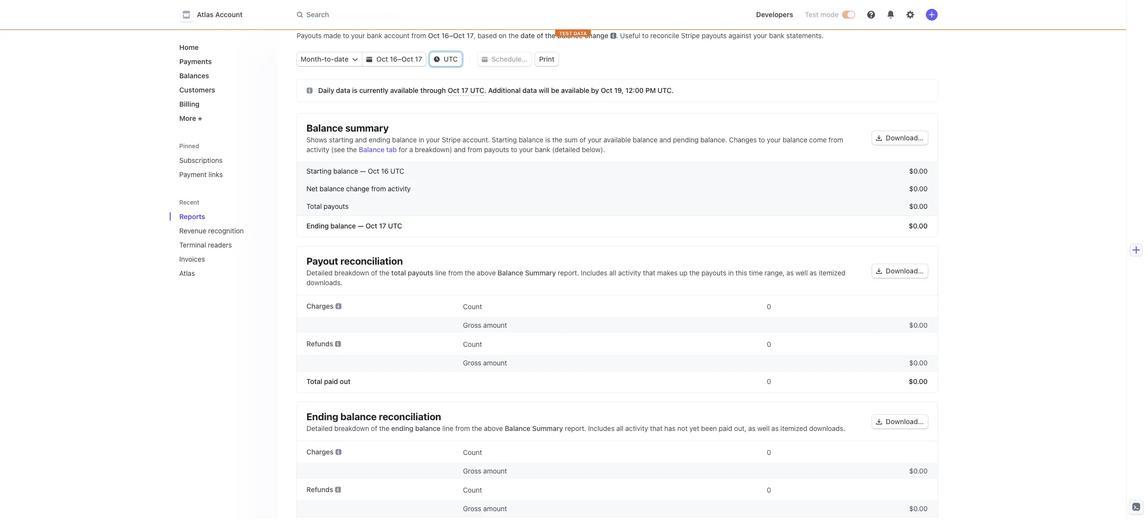 Task type: describe. For each thing, give the bounding box(es) containing it.
home link
[[175, 39, 269, 55]]

time
[[749, 269, 763, 277]]

0 vertical spatial summary
[[525, 269, 556, 277]]

refunds for payout reconciliation
[[307, 340, 333, 348]]

8 row from the top
[[297, 355, 938, 371]]

gross for cell for tenth row from the top
[[463, 467, 481, 475]]

to inside the shows starting and ending balance in your stripe account. starting balance is the sum of your available balance and pending balance. changes to your balance come from activity (see the
[[759, 136, 765, 144]]

in inside report. includes all activity that makes up the payouts in this time range, as well as itemized downloads.
[[728, 269, 734, 277]]

download… for payout reconciliation
[[886, 267, 924, 275]]

reconcile
[[651, 31, 679, 40]]

cell for tenth row from the top
[[307, 467, 458, 475]]

activity inside row
[[388, 184, 411, 193]]

3 0 cell from the top
[[620, 445, 771, 459]]

17 left based
[[467, 31, 474, 40]]

breakdown inside ending balance reconciliation detailed breakdown of the ending balance line from the above balance summary report. includes all activity that has not yet been paid out, as well as itemized downloads.
[[334, 424, 369, 432]]

your up 'below).'
[[588, 136, 602, 144]]

has
[[664, 424, 676, 432]]

download… for balance summary
[[886, 134, 924, 142]]

balance link
[[297, 7, 328, 23]]

oct down search search box
[[428, 31, 440, 40]]

includes inside report. includes all activity that makes up the payouts in this time range, as well as itemized downloads.
[[581, 269, 608, 277]]

starting inside row
[[307, 167, 332, 175]]

well inside report. includes all activity that makes up the payouts in this time range, as well as itemized downloads.
[[796, 269, 808, 277]]

count for 3rd 0 cell from the top
[[463, 448, 482, 456]]

print button
[[535, 52, 559, 66]]

gross for cell for third row from the bottom
[[463, 504, 481, 513]]

oct right by
[[601, 86, 613, 94]]

Search text field
[[291, 6, 567, 24]]

1 horizontal spatial stripe
[[681, 31, 700, 40]]

atlas account button
[[179, 8, 252, 22]]

statements.
[[786, 31, 824, 40]]

recent navigation links element
[[170, 194, 277, 281]]

additional
[[488, 86, 521, 94]]

detailed breakdown of the total payouts line from the above balance summary
[[307, 269, 556, 277]]

,
[[474, 31, 476, 40]]

1 horizontal spatial and
[[454, 145, 466, 154]]

yet
[[690, 424, 699, 432]]

1 vertical spatial 16
[[390, 55, 398, 63]]

1 horizontal spatial bank
[[535, 145, 550, 154]]

oct down account
[[376, 55, 388, 63]]

breakdown)
[[415, 145, 452, 154]]

on
[[499, 31, 507, 40]]

count for fourth 0 cell from the bottom of the page
[[463, 302, 482, 310]]

2 0 cell from the top
[[620, 337, 771, 351]]

utc.
[[658, 86, 674, 94]]

for
[[399, 145, 408, 154]]

utc left additional
[[470, 86, 484, 94]]

payout inside tab list
[[336, 10, 358, 18]]

reports
[[179, 212, 205, 221]]

ending balance reconciliation detailed breakdown of the ending balance line from the above balance summary report. includes all activity that has not yet been paid out, as well as itemized downloads.
[[307, 411, 845, 432]]

count for third 0 cell from the bottom
[[463, 340, 482, 348]]

out
[[340, 377, 350, 386]]

amount for 1st 0 cell from the bottom of the page
[[483, 504, 507, 513]]

above inside ending balance reconciliation detailed breakdown of the ending balance line from the above balance summary report. includes all activity that has not yet been paid out, as well as itemized downloads.
[[484, 424, 503, 432]]

activity inside ending balance reconciliation detailed breakdown of the ending balance line from the above balance summary report. includes all activity that has not yet been paid out, as well as itemized downloads.
[[625, 424, 648, 432]]

stripe inside the shows starting and ending balance in your stripe account. starting balance is the sum of your available balance and pending balance. changes to your balance come from activity (see the
[[442, 136, 461, 144]]

this
[[736, 269, 747, 277]]

row containing ending balance —
[[297, 215, 938, 237]]

reconciliation inside tab list
[[360, 10, 404, 18]]

oct 16 – oct 17
[[376, 55, 422, 63]]

balance for balance summary
[[307, 122, 343, 134]]

more +
[[179, 114, 202, 122]]

cell for third row from the bottom
[[307, 504, 458, 513]]

payouts down 'account.'
[[484, 145, 509, 154]]

1 vertical spatial reconciliation
[[341, 255, 403, 267]]

Search search field
[[291, 6, 567, 24]]

reconciliation inside ending balance reconciliation detailed breakdown of the ending balance line from the above balance summary report. includes all activity that has not yet been paid out, as well as itemized downloads.
[[379, 411, 441, 422]]

ending balance — oct 17 utc
[[307, 222, 402, 230]]

that inside ending balance reconciliation detailed breakdown of the ending balance line from the above balance summary report. includes all activity that has not yet been paid out, as well as itemized downloads.
[[650, 424, 663, 432]]

customers
[[179, 86, 215, 94]]

atlas account
[[197, 10, 243, 19]]

line inside ending balance reconciliation detailed breakdown of the ending balance line from the above balance summary report. includes all activity that has not yet been paid out, as well as itemized downloads.
[[442, 424, 454, 432]]

range,
[[765, 269, 785, 277]]

recent element
[[170, 208, 277, 281]]

pinned
[[179, 142, 199, 150]]

balance.
[[701, 136, 727, 144]]

month-
[[301, 55, 324, 63]]

test data
[[559, 30, 587, 36]]

account
[[384, 31, 410, 40]]

be
[[551, 86, 559, 94]]

utc inside button
[[444, 55, 458, 63]]

account.
[[463, 136, 490, 144]]

1 vertical spatial .
[[484, 86, 486, 94]]

1 data from the left
[[336, 86, 350, 94]]

terminal readers
[[179, 241, 232, 249]]

(see
[[331, 145, 345, 154]]

19,
[[614, 86, 624, 94]]

your right against
[[753, 31, 767, 40]]

0 for 3rd 0 cell from the top
[[767, 448, 771, 456]]

more
[[179, 114, 196, 122]]

will
[[539, 86, 549, 94]]

month-to-date
[[301, 55, 349, 63]]

from inside ending balance reconciliation detailed breakdown of the ending balance line from the above balance summary report. includes all activity that has not yet been paid out, as well as itemized downloads.
[[455, 424, 470, 432]]

— for ending balance —
[[358, 222, 364, 230]]

pending
[[673, 136, 699, 144]]

cell for 7th row
[[307, 359, 458, 367]]

summary inside ending balance reconciliation detailed breakdown of the ending balance line from the above balance summary report. includes all activity that has not yet been paid out, as well as itemized downloads.
[[532, 424, 563, 432]]

readers
[[208, 241, 232, 249]]

search
[[307, 10, 329, 19]]

activity inside report. includes all activity that makes up the payouts in this time range, as well as itemized downloads.
[[618, 269, 641, 277]]

1 vertical spatial payout reconciliation
[[307, 255, 403, 267]]

total for balance summary
[[307, 202, 322, 210]]

starting inside the shows starting and ending balance in your stripe account. starting balance is the sum of your available balance and pending balance. changes to your balance come from activity (see the
[[492, 136, 517, 144]]

2 horizontal spatial 16
[[442, 31, 449, 40]]

to-
[[324, 55, 334, 63]]

that inside report. includes all activity that makes up the payouts in this time range, as well as itemized downloads.
[[643, 269, 656, 277]]

gross amount for third 0 cell from the bottom
[[463, 359, 507, 367]]

3 0 from the top
[[767, 377, 771, 386]]

date of the balance change
[[521, 31, 609, 40]]

refunds for ending balance reconciliation
[[307, 485, 333, 494]]

month-to-date button
[[297, 52, 362, 66]]

recent
[[179, 199, 199, 206]]

come
[[809, 136, 827, 144]]

below).
[[582, 145, 605, 154]]

subscriptions link
[[175, 152, 269, 168]]

utc up total
[[388, 222, 402, 230]]

10 row from the top
[[297, 441, 938, 463]]

14 row from the top
[[297, 517, 938, 519]]

recognition
[[208, 227, 244, 235]]

4 $0.00 cell from the top
[[776, 504, 928, 513]]

your right changes
[[767, 136, 781, 144]]

payouts made to your bank account from oct 16 – oct 17 , based on the
[[297, 31, 519, 40]]

is inside the shows starting and ending balance in your stripe account. starting balance is the sum of your available balance and pending balance. changes to your balance come from activity (see the
[[545, 136, 551, 144]]

paid inside row
[[324, 377, 338, 386]]

made
[[324, 31, 341, 40]]

total
[[391, 269, 406, 277]]

starting balance — oct 16 utc
[[307, 167, 404, 175]]

payouts inside report. includes all activity that makes up the payouts in this time range, as well as itemized downloads.
[[702, 269, 727, 277]]

up
[[680, 269, 688, 277]]

payment
[[179, 170, 207, 179]]

3 $0.00 cell from the top
[[776, 467, 928, 475]]

atlas for atlas account
[[197, 10, 214, 19]]

useful
[[620, 31, 640, 40]]

report. includes all activity that makes up the payouts in this time range, as well as itemized downloads.
[[307, 269, 846, 287]]

your down the payout reconciliation link
[[351, 31, 365, 40]]

grid for summary
[[297, 162, 938, 237]]

sum
[[564, 136, 578, 144]]

ending for ending balance —
[[307, 222, 329, 230]]

schedule…
[[492, 55, 528, 63]]

0 for 1st 0 cell from the bottom of the page
[[767, 486, 771, 494]]

been
[[701, 424, 717, 432]]

1 gross amount from the top
[[463, 321, 507, 329]]

pinned navigation links element
[[175, 138, 271, 182]]

downloads. inside report. includes all activity that makes up the payouts in this time range, as well as itemized downloads.
[[307, 278, 343, 287]]

downloads. inside ending balance reconciliation detailed breakdown of the ending balance line from the above balance summary report. includes all activity that has not yet been paid out, as well as itemized downloads.
[[809, 424, 845, 432]]

row containing total payouts
[[297, 198, 938, 215]]

0 for third 0 cell from the bottom
[[767, 340, 771, 348]]

daily data is currently available through oct 17 utc . additional data will be available by oct 19, 12:00 pm utc.
[[318, 86, 674, 94]]

payment links
[[179, 170, 223, 179]]

changes
[[729, 136, 757, 144]]

charges for payout reconciliation
[[307, 302, 334, 310]]

. useful to reconcile stripe payouts against your bank statements.
[[616, 31, 824, 40]]

1 amount from the top
[[483, 321, 507, 329]]

0 horizontal spatial and
[[355, 136, 367, 144]]

from inside the shows starting and ending balance in your stripe account. starting balance is the sum of your available balance and pending balance. changes to your balance come from activity (see the
[[829, 136, 843, 144]]

customers link
[[175, 82, 269, 98]]

oct right through
[[448, 86, 460, 94]]

payouts inside row
[[324, 202, 349, 210]]

pinned element
[[175, 152, 269, 182]]

makes
[[657, 269, 678, 277]]

6 row from the top
[[297, 317, 938, 333]]

payouts
[[297, 31, 322, 40]]

17 down net balance change from activity
[[379, 222, 386, 230]]

utc button
[[430, 52, 462, 66]]

oct down net balance change from activity
[[366, 222, 377, 230]]

shows
[[307, 136, 327, 144]]

1 horizontal spatial .
[[616, 31, 618, 40]]

terminal readers link
[[175, 237, 256, 253]]

1 horizontal spatial change
[[585, 31, 609, 40]]



Task type: vqa. For each thing, say whether or not it's contained in the screenshot.
first 0
yes



Task type: locate. For each thing, give the bounding box(es) containing it.
date right on
[[521, 31, 535, 40]]

account
[[215, 10, 243, 19]]

payout up made
[[336, 10, 358, 18]]

2 $0.00 cell from the top
[[776, 359, 928, 367]]

0 vertical spatial is
[[352, 86, 358, 94]]

1 vertical spatial atlas
[[179, 269, 195, 277]]

0 horizontal spatial bank
[[367, 31, 382, 40]]

0 horizontal spatial available
[[390, 86, 419, 94]]

3 download… from the top
[[886, 417, 924, 426]]

2 gross from the top
[[463, 359, 481, 367]]

0 vertical spatial in
[[419, 136, 424, 144]]

available left by
[[561, 86, 589, 94]]

change inside row
[[346, 184, 369, 193]]

well right out,
[[757, 424, 770, 432]]

from inside row
[[371, 184, 386, 193]]

atlas down invoices
[[179, 269, 195, 277]]

2 amount from the top
[[483, 359, 507, 367]]

payment links link
[[175, 166, 269, 182]]

itemized
[[819, 269, 846, 277], [781, 424, 807, 432]]

1 vertical spatial ending
[[307, 411, 338, 422]]

1 count from the top
[[463, 302, 482, 310]]

of inside the shows starting and ending balance in your stripe account. starting balance is the sum of your available balance and pending balance. changes to your balance come from activity (see the
[[580, 136, 586, 144]]

– left ","
[[449, 31, 453, 40]]

2 gross amount from the top
[[463, 359, 507, 367]]

subscriptions
[[179, 156, 223, 164]]

payouts up ending balance — oct 17 utc
[[324, 202, 349, 210]]

0 horizontal spatial well
[[757, 424, 770, 432]]

3 amount from the top
[[483, 467, 507, 475]]

test
[[559, 30, 572, 36]]

gross amount for 1st 0 cell from the bottom of the page
[[463, 504, 507, 513]]

test
[[805, 10, 819, 19]]

data
[[574, 30, 587, 36]]

invoices link
[[175, 251, 256, 267]]

balance tab for a breakdown) and from payouts to your bank (detailed below).
[[359, 145, 605, 154]]

1 horizontal spatial well
[[796, 269, 808, 277]]

1 horizontal spatial downloads.
[[809, 424, 845, 432]]

balances link
[[175, 68, 269, 84]]

3 row from the top
[[297, 198, 938, 215]]

9 row from the top
[[297, 371, 938, 392]]

2 horizontal spatial available
[[604, 136, 631, 144]]

downloads.
[[307, 278, 343, 287], [809, 424, 845, 432]]

0 vertical spatial .
[[616, 31, 618, 40]]

0 horizontal spatial downloads.
[[307, 278, 343, 287]]

balance tab link
[[359, 145, 397, 154]]

17 down payouts made to your bank account from oct 16 – oct 17 , based on the
[[415, 55, 422, 63]]

5 row from the top
[[297, 296, 938, 317]]

download… button for payout reconciliation
[[872, 264, 928, 278]]

0 vertical spatial refunds
[[307, 340, 333, 348]]

is
[[352, 86, 358, 94], [545, 136, 551, 144]]

svg image inside month-to-date popup button
[[352, 56, 358, 62]]

13 row from the top
[[297, 500, 938, 517]]

settings image
[[906, 11, 914, 19]]

breakdown left total
[[334, 269, 369, 277]]

0 horizontal spatial date
[[334, 55, 349, 63]]

out,
[[734, 424, 747, 432]]

breakdown down out
[[334, 424, 369, 432]]

by
[[591, 86, 599, 94]]

1 $0.00 cell from the top
[[776, 321, 928, 329]]

1 ending from the top
[[307, 222, 329, 230]]

of
[[537, 31, 543, 40], [580, 136, 586, 144], [371, 269, 377, 277], [371, 424, 377, 432]]

0 cell
[[620, 299, 771, 313], [620, 337, 771, 351], [620, 445, 771, 459], [620, 483, 771, 497]]

12 row from the top
[[297, 479, 938, 500]]

0 vertical spatial line
[[435, 269, 446, 277]]

1 vertical spatial starting
[[307, 167, 332, 175]]

1 download… from the top
[[886, 134, 924, 142]]

5 0 from the top
[[767, 486, 771, 494]]

atlas inside recent element
[[179, 269, 195, 277]]

payout reconciliation inside tab list
[[336, 10, 404, 18]]

1 horizontal spatial –
[[449, 31, 453, 40]]

is left sum
[[545, 136, 551, 144]]

to
[[343, 31, 349, 40], [642, 31, 649, 40], [759, 136, 765, 144], [511, 145, 517, 154]]

0 vertical spatial atlas
[[197, 10, 214, 19]]

1 refunds from the top
[[307, 340, 333, 348]]

payments
[[179, 57, 212, 66]]

in inside the shows starting and ending balance in your stripe account. starting balance is the sum of your available balance and pending balance. changes to your balance come from activity (see the
[[419, 136, 424, 144]]

payout
[[336, 10, 358, 18], [307, 255, 338, 267]]

2 breakdown from the top
[[334, 424, 369, 432]]

itemized inside ending balance reconciliation detailed breakdown of the ending balance line from the above balance summary report. includes all activity that has not yet been paid out, as well as itemized downloads.
[[781, 424, 807, 432]]

available up 'below).'
[[604, 136, 631, 144]]

atlas inside button
[[197, 10, 214, 19]]

1 0 from the top
[[767, 302, 771, 310]]

tab list
[[297, 7, 938, 23]]

1 vertical spatial downloads.
[[809, 424, 845, 432]]

available left through
[[390, 86, 419, 94]]

4 count from the top
[[463, 486, 482, 494]]

(detailed
[[552, 145, 580, 154]]

16 up utc button
[[442, 31, 449, 40]]

core navigation links element
[[175, 39, 269, 126]]

— up net balance change from activity
[[360, 167, 366, 175]]

utc up through
[[444, 55, 458, 63]]

row containing total paid out
[[297, 371, 938, 392]]

bank left (detailed
[[535, 145, 550, 154]]

billing
[[179, 100, 200, 108]]

. left useful
[[616, 31, 618, 40]]

1 breakdown from the top
[[334, 269, 369, 277]]

all inside ending balance reconciliation detailed breakdown of the ending balance line from the above balance summary report. includes all activity that has not yet been paid out, as well as itemized downloads.
[[617, 424, 624, 432]]

well right range,
[[796, 269, 808, 277]]

0 vertical spatial itemized
[[819, 269, 846, 277]]

ending inside ending balance reconciliation detailed breakdown of the ending balance line from the above balance summary report. includes all activity that has not yet been paid out, as well as itemized downloads.
[[391, 424, 413, 432]]

1 vertical spatial well
[[757, 424, 770, 432]]

starting up balance tab for a breakdown) and from payouts to your bank (detailed below).
[[492, 136, 517, 144]]

oct
[[428, 31, 440, 40], [453, 31, 465, 40], [376, 55, 388, 63], [402, 55, 413, 63], [448, 86, 460, 94], [601, 86, 613, 94], [368, 167, 379, 175], [366, 222, 377, 230]]

against
[[729, 31, 752, 40]]

— for starting balance —
[[360, 167, 366, 175]]

in up breakdown)
[[419, 136, 424, 144]]

+
[[198, 114, 202, 122]]

row
[[297, 162, 938, 180], [297, 180, 938, 198], [297, 198, 938, 215], [297, 215, 938, 237], [297, 296, 938, 317], [297, 317, 938, 333], [297, 333, 938, 355], [297, 355, 938, 371], [297, 371, 938, 392], [297, 441, 938, 463], [297, 463, 938, 479], [297, 479, 938, 500], [297, 500, 938, 517], [297, 517, 938, 519]]

svg image for schedule…
[[482, 56, 488, 62]]

currently
[[359, 86, 389, 94]]

invoices
[[179, 255, 205, 263]]

activity left has on the right bottom
[[625, 424, 648, 432]]

date down made
[[334, 55, 349, 63]]

2 vertical spatial download…
[[886, 417, 924, 426]]

report. inside report. includes all activity that makes up the payouts in this time range, as well as itemized downloads.
[[558, 269, 579, 277]]

daily
[[318, 86, 334, 94]]

svg image
[[367, 56, 373, 62], [482, 56, 488, 62], [876, 135, 882, 141]]

0 vertical spatial total
[[307, 202, 322, 210]]

all
[[609, 269, 616, 277], [617, 424, 624, 432]]

0 vertical spatial that
[[643, 269, 656, 277]]

2 refunds from the top
[[307, 485, 333, 494]]

balance
[[558, 31, 583, 40], [392, 136, 417, 144], [519, 136, 544, 144], [633, 136, 658, 144], [783, 136, 808, 144], [333, 167, 358, 175], [320, 184, 344, 193], [331, 222, 356, 230], [341, 411, 377, 422], [415, 424, 441, 432]]

gross
[[463, 321, 481, 329], [463, 359, 481, 367], [463, 467, 481, 475], [463, 504, 481, 513]]

row containing starting balance —
[[297, 162, 938, 180]]

ending inside ending balance reconciliation detailed breakdown of the ending balance line from the above balance summary report. includes all activity that has not yet been paid out, as well as itemized downloads.
[[307, 411, 338, 422]]

developers link
[[752, 7, 797, 23]]

svg image inside utc button
[[434, 56, 440, 62]]

total for payout reconciliation
[[307, 377, 322, 386]]

2 data from the left
[[523, 86, 537, 94]]

help image
[[867, 11, 875, 19]]

2 detailed from the top
[[307, 424, 333, 432]]

svg image inside "schedule…" button
[[482, 56, 488, 62]]

your up breakdown)
[[426, 136, 440, 144]]

2 horizontal spatial svg image
[[876, 135, 882, 141]]

1 0 cell from the top
[[620, 299, 771, 313]]

tab
[[386, 145, 397, 154]]

0 horizontal spatial ending
[[369, 136, 390, 144]]

0 vertical spatial download… button
[[872, 131, 928, 145]]

. left additional
[[484, 86, 486, 94]]

0 vertical spatial ending
[[369, 136, 390, 144]]

from
[[412, 31, 426, 40], [829, 136, 843, 144], [468, 145, 482, 154], [371, 184, 386, 193], [448, 269, 463, 277], [455, 424, 470, 432]]

1 vertical spatial payout
[[307, 255, 338, 267]]

ending for ending balance reconciliation
[[307, 411, 338, 422]]

balance for balance
[[297, 10, 322, 18]]

1 horizontal spatial in
[[728, 269, 734, 277]]

change right test
[[585, 31, 609, 40]]

1 vertical spatial is
[[545, 136, 551, 144]]

reports link
[[175, 208, 256, 225]]

4 0 cell from the top
[[620, 483, 771, 497]]

is left currently
[[352, 86, 358, 94]]

balance inside ending balance reconciliation detailed breakdown of the ending balance line from the above balance summary report. includes all activity that has not yet been paid out, as well as itemized downloads.
[[505, 424, 531, 432]]

net
[[307, 184, 318, 193]]

0 horizontal spatial starting
[[307, 167, 332, 175]]

1 vertical spatial download… button
[[872, 264, 928, 278]]

2 vertical spatial reconciliation
[[379, 411, 441, 422]]

0 vertical spatial date
[[521, 31, 535, 40]]

1 vertical spatial all
[[617, 424, 624, 432]]

amount for third 0 cell from the bottom
[[483, 359, 507, 367]]

schedule… button
[[478, 52, 531, 66]]

0 horizontal spatial paid
[[324, 377, 338, 386]]

1 vertical spatial charges
[[307, 448, 334, 456]]

ending inside the shows starting and ending balance in your stripe account. starting balance is the sum of your available balance and pending balance. changes to your balance come from activity (see the
[[369, 136, 390, 144]]

download… button for balance summary
[[872, 131, 928, 145]]

atlas left account
[[197, 10, 214, 19]]

ending
[[369, 136, 390, 144], [391, 424, 413, 432]]

16 down tab
[[381, 167, 389, 175]]

1 row from the top
[[297, 162, 938, 180]]

1 horizontal spatial date
[[521, 31, 535, 40]]

print
[[539, 55, 555, 63]]

payout reconciliation up account
[[336, 10, 404, 18]]

detailed inside ending balance reconciliation detailed breakdown of the ending balance line from the above balance summary report. includes all activity that has not yet been paid out, as well as itemized downloads.
[[307, 424, 333, 432]]

reconciliation
[[360, 10, 404, 18], [341, 255, 403, 267], [379, 411, 441, 422]]

1 vertical spatial date
[[334, 55, 349, 63]]

activity
[[307, 145, 329, 154], [388, 184, 411, 193], [618, 269, 641, 277], [625, 424, 648, 432]]

3 gross amount from the top
[[463, 467, 507, 475]]

grid
[[297, 162, 938, 237], [297, 296, 938, 392], [297, 441, 938, 519]]

amount for 3rd 0 cell from the top
[[483, 467, 507, 475]]

1 vertical spatial total
[[307, 377, 322, 386]]

bank down the payout reconciliation link
[[367, 31, 382, 40]]

4 gross from the top
[[463, 504, 481, 513]]

0 horizontal spatial .
[[484, 86, 486, 94]]

4 0 from the top
[[767, 448, 771, 456]]

0 vertical spatial —
[[360, 167, 366, 175]]

refunds
[[307, 340, 333, 348], [307, 485, 333, 494]]

links
[[209, 170, 223, 179]]

all inside report. includes all activity that makes up the payouts in this time range, as well as itemized downloads.
[[609, 269, 616, 277]]

pm
[[646, 86, 656, 94]]

shows starting and ending balance in your stripe account. starting balance is the sum of your available balance and pending balance. changes to your balance come from activity (see the
[[307, 136, 843, 154]]

— down net balance change from activity
[[358, 222, 364, 230]]

1 horizontal spatial paid
[[719, 424, 732, 432]]

0 vertical spatial payout reconciliation
[[336, 10, 404, 18]]

1 vertical spatial stripe
[[442, 136, 461, 144]]

0 vertical spatial grid
[[297, 162, 938, 237]]

1 detailed from the top
[[307, 269, 333, 277]]

0 vertical spatial –
[[449, 31, 453, 40]]

date inside popup button
[[334, 55, 349, 63]]

0 vertical spatial includes
[[581, 269, 608, 277]]

0 horizontal spatial 16
[[381, 167, 389, 175]]

1 vertical spatial change
[[346, 184, 369, 193]]

summary
[[345, 122, 389, 134]]

balance for balance tab for a breakdown) and from payouts to your bank (detailed below).
[[359, 145, 385, 154]]

line
[[435, 269, 446, 277], [442, 424, 454, 432]]

revenue recognition
[[179, 227, 244, 235]]

2 vertical spatial download… button
[[872, 415, 928, 429]]

0 vertical spatial downloads.
[[307, 278, 343, 287]]

1 vertical spatial line
[[442, 424, 454, 432]]

home
[[179, 43, 199, 51]]

–
[[449, 31, 453, 40], [398, 55, 402, 63]]

revenue recognition link
[[175, 223, 256, 239]]

and down "summary"
[[355, 136, 367, 144]]

—
[[360, 167, 366, 175], [358, 222, 364, 230]]

payout down ending balance — oct 17 utc
[[307, 255, 338, 267]]

and left pending
[[659, 136, 671, 144]]

1 vertical spatial summary
[[532, 424, 563, 432]]

0 horizontal spatial data
[[336, 86, 350, 94]]

activity inside the shows starting and ending balance in your stripe account. starting balance is the sum of your available balance and pending balance. changes to your balance come from activity (see the
[[307, 145, 329, 154]]

4 row from the top
[[297, 215, 938, 237]]

the
[[509, 31, 519, 40], [545, 31, 556, 40], [552, 136, 563, 144], [347, 145, 357, 154], [379, 269, 389, 277], [465, 269, 475, 277], [690, 269, 700, 277], [379, 424, 389, 432], [472, 424, 482, 432]]

paid left out
[[324, 377, 338, 386]]

0 vertical spatial paid
[[324, 377, 338, 386]]

2 total from the top
[[307, 377, 322, 386]]

activity down shows
[[307, 145, 329, 154]]

the inside report. includes all activity that makes up the payouts in this time range, as well as itemized downloads.
[[690, 269, 700, 277]]

your left (detailed
[[519, 145, 533, 154]]

paid inside ending balance reconciliation detailed breakdown of the ending balance line from the above balance summary report. includes all activity that has not yet been paid out, as well as itemized downloads.
[[719, 424, 732, 432]]

grid containing starting balance —
[[297, 162, 938, 237]]

download…
[[886, 134, 924, 142], [886, 267, 924, 275], [886, 417, 924, 426]]

count for 1st 0 cell from the bottom of the page
[[463, 486, 482, 494]]

16 down account
[[390, 55, 398, 63]]

.
[[616, 31, 618, 40], [484, 86, 486, 94]]

0 horizontal spatial itemized
[[781, 424, 807, 432]]

1 grid from the top
[[297, 162, 938, 237]]

1 vertical spatial download…
[[886, 267, 924, 275]]

payout reconciliation down ending balance — oct 17 utc
[[307, 255, 403, 267]]

0 vertical spatial well
[[796, 269, 808, 277]]

charges for ending balance reconciliation
[[307, 448, 334, 456]]

17 right through
[[461, 86, 468, 94]]

0 vertical spatial starting
[[492, 136, 517, 144]]

0 horizontal spatial is
[[352, 86, 358, 94]]

oct left ","
[[453, 31, 465, 40]]

ending down total payouts
[[307, 222, 329, 230]]

starting
[[492, 136, 517, 144], [307, 167, 332, 175]]

– down account
[[398, 55, 402, 63]]

svg image
[[352, 56, 358, 62], [434, 56, 440, 62], [307, 88, 312, 93], [876, 268, 882, 274], [876, 419, 882, 425]]

activity left the makes
[[618, 269, 641, 277]]

2 download… button from the top
[[872, 264, 928, 278]]

data right daily
[[336, 86, 350, 94]]

bank down developers link
[[769, 31, 785, 40]]

test mode
[[805, 10, 839, 19]]

mode
[[821, 10, 839, 19]]

1 vertical spatial grid
[[297, 296, 938, 392]]

ending down total paid out on the left bottom of page
[[307, 411, 338, 422]]

as
[[787, 269, 794, 277], [810, 269, 817, 277], [748, 424, 756, 432], [772, 424, 779, 432]]

includes inside ending balance reconciliation detailed breakdown of the ending balance line from the above balance summary report. includes all activity that has not yet been paid out, as well as itemized downloads.
[[588, 424, 615, 432]]

in left this
[[728, 269, 734, 277]]

2 0 from the top
[[767, 340, 771, 348]]

paid
[[324, 377, 338, 386], [719, 424, 732, 432]]

$0.00 cell
[[776, 321, 928, 329], [776, 359, 928, 367], [776, 467, 928, 475], [776, 504, 928, 513]]

1 vertical spatial includes
[[588, 424, 615, 432]]

0 horizontal spatial –
[[398, 55, 402, 63]]

utc
[[444, 55, 458, 63], [470, 86, 484, 94], [390, 167, 404, 175], [388, 222, 402, 230]]

total down net
[[307, 202, 322, 210]]

breakdown
[[334, 269, 369, 277], [334, 424, 369, 432]]

svg image for download…
[[876, 135, 882, 141]]

2 ending from the top
[[307, 411, 338, 422]]

2 horizontal spatial and
[[659, 136, 671, 144]]

3 count from the top
[[463, 448, 482, 456]]

0 vertical spatial charges
[[307, 302, 334, 310]]

0 horizontal spatial stripe
[[442, 136, 461, 144]]

based
[[478, 31, 497, 40]]

1 vertical spatial ending
[[391, 424, 413, 432]]

2 vertical spatial 16
[[381, 167, 389, 175]]

1 total from the top
[[307, 202, 322, 210]]

activity down for
[[388, 184, 411, 193]]

payouts left against
[[702, 31, 727, 40]]

1 download… button from the top
[[872, 131, 928, 145]]

1 horizontal spatial is
[[545, 136, 551, 144]]

total paid out
[[307, 377, 350, 386]]

4 gross amount from the top
[[463, 504, 507, 513]]

1 vertical spatial itemized
[[781, 424, 807, 432]]

3 grid from the top
[[297, 441, 938, 519]]

available inside the shows starting and ending balance in your stripe account. starting balance is the sum of your available balance and pending balance. changes to your balance come from activity (see the
[[604, 136, 631, 144]]

3 download… button from the top
[[872, 415, 928, 429]]

grid for reconciliation
[[297, 296, 938, 392]]

well
[[796, 269, 808, 277], [757, 424, 770, 432]]

0 vertical spatial report.
[[558, 269, 579, 277]]

data left will
[[523, 86, 537, 94]]

1 horizontal spatial 16
[[390, 55, 398, 63]]

2 charges from the top
[[307, 448, 334, 456]]

that left has on the right bottom
[[650, 424, 663, 432]]

1 vertical spatial –
[[398, 55, 402, 63]]

payouts left this
[[702, 269, 727, 277]]

bank
[[367, 31, 382, 40], [769, 31, 785, 40], [535, 145, 550, 154]]

2 grid from the top
[[297, 296, 938, 392]]

of inside ending balance reconciliation detailed breakdown of the ending balance line from the above balance summary report. includes all activity that has not yet been paid out, as well as itemized downloads.
[[371, 424, 377, 432]]

0 horizontal spatial in
[[419, 136, 424, 144]]

row containing net balance change from activity
[[297, 180, 938, 198]]

stripe
[[681, 31, 700, 40], [442, 136, 461, 144]]

total payouts
[[307, 202, 349, 210]]

oct down payouts made to your bank account from oct 16 – oct 17 , based on the
[[402, 55, 413, 63]]

0 vertical spatial payout
[[336, 10, 358, 18]]

2 download… from the top
[[886, 267, 924, 275]]

3 gross from the top
[[463, 467, 481, 475]]

7 row from the top
[[297, 333, 938, 355]]

0 horizontal spatial all
[[609, 269, 616, 277]]

atlas for atlas
[[179, 269, 195, 277]]

oct down "balance tab" link
[[368, 167, 379, 175]]

0 vertical spatial reconciliation
[[360, 10, 404, 18]]

4 amount from the top
[[483, 504, 507, 513]]

2 vertical spatial grid
[[297, 441, 938, 519]]

0 vertical spatial download…
[[886, 134, 924, 142]]

payout reconciliation link
[[336, 7, 410, 23]]

well inside ending balance reconciliation detailed breakdown of the ending balance line from the above balance summary report. includes all activity that has not yet been paid out, as well as itemized downloads.
[[757, 424, 770, 432]]

gross for cell related to 7th row
[[463, 359, 481, 367]]

1 vertical spatial refunds
[[307, 485, 333, 494]]

change down starting balance — oct 16 utc
[[346, 184, 369, 193]]

1 vertical spatial detailed
[[307, 424, 333, 432]]

that left the makes
[[643, 269, 656, 277]]

0 vertical spatial all
[[609, 269, 616, 277]]

0 horizontal spatial svg image
[[367, 56, 373, 62]]

through
[[420, 86, 446, 94]]

16
[[442, 31, 449, 40], [390, 55, 398, 63], [381, 167, 389, 175]]

1 horizontal spatial ending
[[391, 424, 413, 432]]

1 horizontal spatial available
[[561, 86, 589, 94]]

1 horizontal spatial starting
[[492, 136, 517, 144]]

2 count from the top
[[463, 340, 482, 348]]

1 gross from the top
[[463, 321, 481, 329]]

1 charges from the top
[[307, 302, 334, 310]]

2 row from the top
[[297, 180, 938, 198]]

gross amount for 3rd 0 cell from the top
[[463, 467, 507, 475]]

0 vertical spatial above
[[477, 269, 496, 277]]

11 row from the top
[[297, 463, 938, 479]]

count
[[463, 302, 482, 310], [463, 340, 482, 348], [463, 448, 482, 456], [463, 486, 482, 494]]

tab list containing balance
[[297, 7, 938, 23]]

terminal
[[179, 241, 206, 249]]

not
[[678, 424, 688, 432]]

2 horizontal spatial bank
[[769, 31, 785, 40]]

stripe up breakdown)
[[442, 136, 461, 144]]

report. inside ending balance reconciliation detailed breakdown of the ending balance line from the above balance summary report. includes all activity that has not yet been paid out, as well as itemized downloads.
[[565, 424, 586, 432]]

paid left out,
[[719, 424, 732, 432]]

0 vertical spatial breakdown
[[334, 269, 369, 277]]

0 vertical spatial detailed
[[307, 269, 333, 277]]

and down 'account.'
[[454, 145, 466, 154]]

cell
[[307, 359, 458, 367], [620, 359, 771, 367], [307, 467, 458, 475], [620, 467, 771, 475], [307, 504, 458, 513]]

stripe right reconcile
[[681, 31, 700, 40]]

0 for fourth 0 cell from the bottom of the page
[[767, 302, 771, 310]]

atlas link
[[175, 265, 256, 281]]

itemized inside report. includes all activity that makes up the payouts in this time range, as well as itemized downloads.
[[819, 269, 846, 277]]

starting
[[329, 136, 353, 144]]

1 vertical spatial that
[[650, 424, 663, 432]]

starting up net
[[307, 167, 332, 175]]

utc down tab
[[390, 167, 404, 175]]

payouts right total
[[408, 269, 433, 277]]

gross amount
[[463, 321, 507, 329], [463, 359, 507, 367], [463, 467, 507, 475], [463, 504, 507, 513]]

detailed
[[307, 269, 333, 277], [307, 424, 333, 432]]

total left out
[[307, 377, 322, 386]]

billing link
[[175, 96, 269, 112]]



